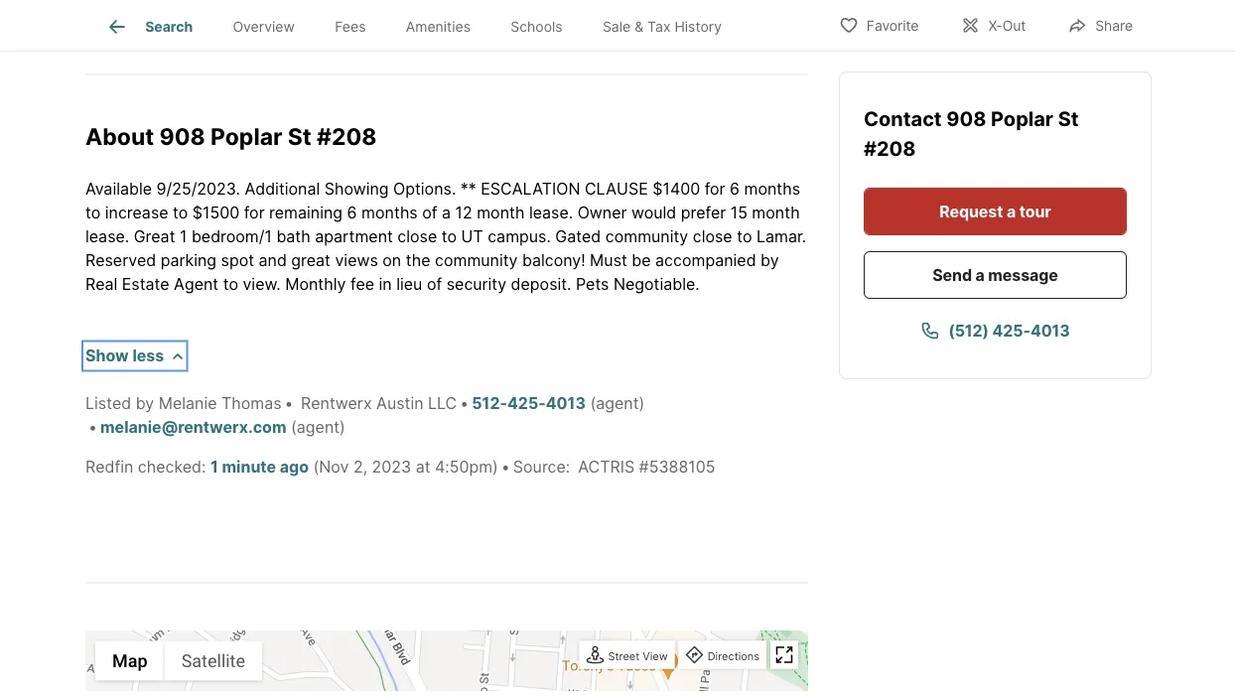 Task type: vqa. For each thing, say whether or not it's contained in the screenshot.
apartment
yes



Task type: describe. For each thing, give the bounding box(es) containing it.
request
[[940, 202, 1004, 221]]

#208 inside 908 poplar st #208
[[864, 137, 917, 161]]

directions
[[708, 650, 760, 662]]

0 horizontal spatial #208
[[317, 123, 377, 151]]

12
[[456, 203, 473, 222]]

4013 inside button
[[1031, 321, 1071, 340]]

melanie@rentwerx.com link
[[100, 418, 287, 437]]

showing
[[325, 179, 389, 198]]

message
[[989, 265, 1059, 285]]

512-425-4013 link
[[472, 394, 586, 413]]

1 vertical spatial agent
[[297, 418, 340, 437]]

negotiable.
[[614, 274, 700, 294]]

a for send
[[976, 265, 985, 285]]

• down listed
[[88, 418, 97, 437]]

search link
[[105, 15, 193, 39]]

(512) 425-4013 link
[[864, 307, 1128, 355]]

&
[[635, 18, 644, 35]]

parking
[[161, 251, 217, 270]]

0 horizontal spatial 908
[[159, 123, 205, 151]]

$1400
[[653, 179, 701, 198]]

fees tab
[[315, 3, 386, 51]]

agent
[[174, 274, 219, 294]]

on
[[383, 251, 402, 270]]

about
[[85, 123, 154, 151]]

908 poplar st #208
[[864, 107, 1080, 161]]

street
[[608, 650, 640, 662]]

908 inside 908 poplar st #208
[[947, 107, 987, 131]]

sale
[[603, 18, 631, 35]]

tax
[[648, 18, 671, 35]]

fee
[[351, 274, 375, 294]]

about 908 poplar st #208
[[85, 123, 377, 151]]

show less button
[[85, 344, 184, 368]]

view
[[643, 650, 668, 662]]

favorite
[[867, 17, 919, 34]]

• right thomas
[[285, 394, 294, 413]]

patio/balcony
[[240, 23, 317, 38]]

monthly
[[285, 274, 346, 294]]

4013 inside listed by melanie thomas • rentwerx austin llc • 512-425-4013 ( agent ) • melanie@rentwerx.com ( agent )
[[546, 394, 586, 413]]

overview
[[233, 18, 295, 35]]

llc
[[428, 394, 457, 413]]

reserved
[[85, 251, 156, 270]]

favorite button
[[822, 4, 936, 45]]

$1500
[[193, 203, 240, 222]]

remaining
[[269, 203, 343, 222]]

send
[[933, 265, 973, 285]]

the
[[406, 251, 431, 270]]

amenities tab
[[386, 3, 491, 51]]

listed
[[85, 394, 131, 413]]

send a message
[[933, 265, 1059, 285]]

(512)
[[949, 321, 990, 340]]

dishwasher
[[146, 23, 212, 38]]

escalation
[[481, 179, 581, 198]]

in
[[379, 274, 392, 294]]

schools tab
[[491, 3, 583, 51]]

real
[[85, 274, 118, 294]]

campus.
[[488, 227, 551, 246]]

1 horizontal spatial 1
[[211, 457, 218, 477]]

1 horizontal spatial community
[[606, 227, 689, 246]]

(512) 425-4013 button
[[864, 307, 1128, 355]]

by inside listed by melanie thomas • rentwerx austin llc • 512-425-4013 ( agent ) • melanie@rentwerx.com ( agent )
[[136, 394, 154, 413]]

1 vertical spatial of
[[427, 274, 442, 294]]

lieu
[[397, 274, 423, 294]]

1 vertical spatial lease.
[[85, 227, 129, 246]]

0 vertical spatial lease.
[[530, 203, 573, 222]]

out
[[1003, 17, 1027, 34]]

search
[[145, 18, 193, 35]]

0 vertical spatial (
[[591, 394, 596, 413]]

#
[[639, 457, 649, 477]]

x-
[[989, 17, 1003, 34]]

tour
[[1020, 202, 1052, 221]]

to left ut
[[442, 227, 457, 246]]

5388105
[[649, 457, 716, 477]]

to down spot
[[223, 274, 238, 294]]

be
[[632, 251, 651, 270]]

a for request
[[1007, 202, 1016, 221]]

schools
[[511, 18, 563, 35]]

at
[[416, 457, 431, 477]]

contact
[[864, 107, 947, 131]]

clause
[[585, 179, 649, 198]]

0 vertical spatial for
[[705, 179, 726, 198]]

x-out button
[[944, 4, 1043, 45]]

view.
[[243, 274, 281, 294]]

available 9/25/2023. additional showing options. ** escalation clause $1400 for 6 months to increase to $1500 for remaining 6 months of a 12 month lease. owner would prefer 15 month lease. great 1 bedroom/1 bath apartment close to ut campus. gated community close to lamar. reserved parking spot and great views on the community balcony! must be accompanied by real estate agent to view. monthly fee in lieu of security deposit. pets negotiable.
[[85, 179, 807, 294]]

0 horizontal spatial for
[[244, 203, 265, 222]]

tab list containing search
[[85, 0, 758, 51]]

0 horizontal spatial poplar
[[211, 123, 283, 151]]

a/c
[[97, 23, 118, 38]]

deposit.
[[511, 274, 572, 294]]

share
[[1096, 17, 1134, 34]]

share button
[[1051, 4, 1151, 45]]

thomas
[[222, 394, 282, 413]]

melanie
[[159, 394, 217, 413]]

(nov
[[313, 457, 349, 477]]

st inside 908 poplar st #208
[[1059, 107, 1080, 131]]

fees
[[335, 18, 366, 35]]

1 horizontal spatial months
[[745, 179, 801, 198]]

lamar.
[[757, 227, 807, 246]]

1 horizontal spatial )
[[639, 394, 645, 413]]



Task type: locate. For each thing, give the bounding box(es) containing it.
0 vertical spatial 6
[[730, 179, 740, 198]]

2,
[[354, 457, 368, 477]]

) up #
[[639, 394, 645, 413]]

• left source:
[[502, 457, 511, 477]]

0 vertical spatial months
[[745, 179, 801, 198]]

1 horizontal spatial 425-
[[993, 321, 1031, 340]]

425- inside button
[[993, 321, 1031, 340]]

x-out
[[989, 17, 1027, 34]]

908 up 9/25/2023.
[[159, 123, 205, 151]]

1 inside 'available 9/25/2023. additional showing options. ** escalation clause $1400 for 6 months to increase to $1500 for remaining 6 months of a 12 month lease. owner would prefer 15 month lease. great 1 bedroom/1 bath apartment close to ut campus. gated community close to lamar. reserved parking spot and great views on the community balcony! must be accompanied by real estate agent to view. monthly fee in lieu of security deposit. pets negotiable.'
[[180, 227, 187, 246]]

1 horizontal spatial agent
[[596, 394, 639, 413]]

2 close from the left
[[693, 227, 733, 246]]

of right lieu
[[427, 274, 442, 294]]

a left tour
[[1007, 202, 1016, 221]]

)
[[639, 394, 645, 413], [340, 418, 346, 437]]

0 horizontal spatial (
[[291, 418, 297, 437]]

9/25/2023.
[[157, 179, 240, 198]]

4:50pm)
[[435, 457, 499, 477]]

minute
[[222, 457, 276, 477]]

0 horizontal spatial agent
[[297, 418, 340, 437]]

1 horizontal spatial #208
[[864, 137, 917, 161]]

0 vertical spatial )
[[639, 394, 645, 413]]

0 vertical spatial by
[[761, 251, 780, 270]]

menu bar containing map
[[95, 641, 262, 681]]

sale & tax history
[[603, 18, 722, 35]]

0 horizontal spatial by
[[136, 394, 154, 413]]

actris
[[578, 457, 635, 477]]

melanie@rentwerx.com
[[100, 418, 287, 437]]

1 horizontal spatial 908
[[947, 107, 987, 131]]

512-
[[472, 394, 508, 413]]

map
[[112, 651, 148, 671]]

#208 down "contact" on the right of page
[[864, 137, 917, 161]]

0 vertical spatial 4013
[[1031, 321, 1071, 340]]

agent up the actris
[[596, 394, 639, 413]]

a
[[1007, 202, 1016, 221], [442, 203, 451, 222], [976, 265, 985, 285]]

to down 15
[[737, 227, 753, 246]]

months up 15
[[745, 179, 801, 198]]

map region
[[0, 500, 1011, 692]]

of
[[422, 203, 438, 222], [427, 274, 442, 294]]

by inside 'available 9/25/2023. additional showing options. ** escalation clause $1400 for 6 months to increase to $1500 for remaining 6 months of a 12 month lease. owner would prefer 15 month lease. great 1 bedroom/1 bath apartment close to ut campus. gated community close to lamar. reserved parking spot and great views on the community balcony! must be accompanied by real estate agent to view. monthly fee in lieu of security deposit. pets negotiable.'
[[761, 251, 780, 270]]

ago
[[280, 457, 309, 477]]

increase
[[105, 203, 168, 222]]

community up security
[[435, 251, 518, 270]]

0 vertical spatial of
[[422, 203, 438, 222]]

) down rentwerx
[[340, 418, 346, 437]]

1 vertical spatial 425-
[[508, 394, 546, 413]]

show
[[85, 346, 129, 365]]

1 month from the left
[[477, 203, 525, 222]]

satellite button
[[165, 641, 262, 681]]

0 horizontal spatial 6
[[347, 203, 357, 222]]

425- inside listed by melanie thomas • rentwerx austin llc • 512-425-4013 ( agent ) • melanie@rentwerx.com ( agent )
[[508, 394, 546, 413]]

month up lamar.
[[752, 203, 800, 222]]

month
[[477, 203, 525, 222], [752, 203, 800, 222]]

accompanied
[[656, 251, 757, 270]]

source:
[[514, 457, 571, 477]]

1
[[180, 227, 187, 246], [211, 457, 218, 477]]

0 horizontal spatial )
[[340, 418, 346, 437]]

2023
[[372, 457, 411, 477]]

4013
[[1031, 321, 1071, 340], [546, 394, 586, 413]]

425- up source:
[[508, 394, 546, 413]]

to down 9/25/2023.
[[173, 203, 188, 222]]

listed by melanie thomas • rentwerx austin llc • 512-425-4013 ( agent ) • melanie@rentwerx.com ( agent )
[[85, 394, 645, 437]]

1 vertical spatial community
[[435, 251, 518, 270]]

show less
[[85, 346, 164, 365]]

1 left minute
[[211, 457, 218, 477]]

0 horizontal spatial months
[[362, 203, 418, 222]]

apartment
[[315, 227, 393, 246]]

great
[[291, 251, 331, 270]]

checked:
[[138, 457, 206, 477]]

months
[[745, 179, 801, 198], [362, 203, 418, 222]]

prefer
[[681, 203, 726, 222]]

0 horizontal spatial lease.
[[85, 227, 129, 246]]

0 horizontal spatial a
[[442, 203, 451, 222]]

2 horizontal spatial a
[[1007, 202, 1016, 221]]

by down lamar.
[[761, 251, 780, 270]]

a right send
[[976, 265, 985, 285]]

908 up "request"
[[947, 107, 987, 131]]

425- right (512)
[[993, 321, 1031, 340]]

estate
[[122, 274, 169, 294]]

rentwerx
[[301, 394, 372, 413]]

tab list
[[85, 0, 758, 51]]

0 vertical spatial community
[[606, 227, 689, 246]]

ut
[[462, 227, 484, 246]]

months down showing
[[362, 203, 418, 222]]

a inside button
[[976, 265, 985, 285]]

1 horizontal spatial st
[[1059, 107, 1080, 131]]

1 vertical spatial 4013
[[546, 394, 586, 413]]

1 vertical spatial 1
[[211, 457, 218, 477]]

by right listed
[[136, 394, 154, 413]]

0 horizontal spatial 1
[[180, 227, 187, 246]]

send a message button
[[864, 251, 1128, 299]]

1 horizontal spatial 6
[[730, 179, 740, 198]]

1 up parking
[[180, 227, 187, 246]]

0 vertical spatial 425-
[[993, 321, 1031, 340]]

for up bedroom/1 on the left of the page
[[244, 203, 265, 222]]

must
[[590, 251, 628, 270]]

for
[[705, 179, 726, 198], [244, 203, 265, 222]]

0 horizontal spatial community
[[435, 251, 518, 270]]

1 horizontal spatial 4013
[[1031, 321, 1071, 340]]

lease. down escalation
[[530, 203, 573, 222]]

poplar inside 908 poplar st #208
[[992, 107, 1054, 131]]

lease. up reserved at the left
[[85, 227, 129, 246]]

0 horizontal spatial month
[[477, 203, 525, 222]]

1 minute ago link
[[211, 457, 309, 477], [211, 457, 309, 477]]

**
[[461, 179, 477, 198]]

for up prefer
[[705, 179, 726, 198]]

pets
[[576, 274, 609, 294]]

options.
[[394, 179, 456, 198]]

a inside button
[[1007, 202, 1016, 221]]

additional
[[245, 179, 320, 198]]

close up accompanied
[[693, 227, 733, 246]]

request a tour
[[940, 202, 1052, 221]]

austin
[[377, 394, 424, 413]]

close up the
[[398, 227, 437, 246]]

available
[[85, 179, 152, 198]]

overview tab
[[213, 3, 315, 51]]

6 up apartment
[[347, 203, 357, 222]]

menu bar
[[95, 641, 262, 681]]

of down options.
[[422, 203, 438, 222]]

1 vertical spatial by
[[136, 394, 154, 413]]

1 horizontal spatial month
[[752, 203, 800, 222]]

directions button
[[681, 643, 765, 670]]

1 horizontal spatial (
[[591, 394, 596, 413]]

1 vertical spatial )
[[340, 418, 346, 437]]

#208 up showing
[[317, 123, 377, 151]]

map button
[[95, 641, 165, 681]]

1 close from the left
[[398, 227, 437, 246]]

to down available
[[85, 203, 101, 222]]

• right llc at the left bottom of page
[[460, 394, 469, 413]]

1 horizontal spatial lease.
[[530, 203, 573, 222]]

( right 512-425-4013 link
[[591, 394, 596, 413]]

0 horizontal spatial 4013
[[546, 394, 586, 413]]

less
[[133, 346, 164, 365]]

1 horizontal spatial poplar
[[992, 107, 1054, 131]]

history
[[675, 18, 722, 35]]

1 vertical spatial 6
[[347, 203, 357, 222]]

security
[[447, 274, 507, 294]]

street view
[[608, 650, 668, 662]]

poplar up additional
[[211, 123, 283, 151]]

agent down rentwerx
[[297, 418, 340, 437]]

( up ago
[[291, 418, 297, 437]]

great
[[134, 227, 175, 246]]

owner
[[578, 203, 627, 222]]

community up be
[[606, 227, 689, 246]]

a inside 'available 9/25/2023. additional showing options. ** escalation clause $1400 for 6 months to increase to $1500 for remaining 6 months of a 12 month lease. owner would prefer 15 month lease. great 1 bedroom/1 bath apartment close to ut campus. gated community close to lamar. reserved parking spot and great views on the community balcony! must be accompanied by real estate agent to view. monthly fee in lieu of security deposit. pets negotiable.'
[[442, 203, 451, 222]]

2 month from the left
[[752, 203, 800, 222]]

6 up 15
[[730, 179, 740, 198]]

4013 up source:
[[546, 394, 586, 413]]

lease.
[[530, 203, 573, 222], [85, 227, 129, 246]]

1 vertical spatial (
[[291, 418, 297, 437]]

1 horizontal spatial by
[[761, 251, 780, 270]]

1 horizontal spatial close
[[693, 227, 733, 246]]

and
[[259, 251, 287, 270]]

0 horizontal spatial st
[[288, 123, 312, 151]]

0 vertical spatial 1
[[180, 227, 187, 246]]

redfin checked: 1 minute ago (nov 2, 2023 at 4:50pm) • source: actris # 5388105
[[85, 457, 716, 477]]

1 horizontal spatial for
[[705, 179, 726, 198]]

1 vertical spatial for
[[244, 203, 265, 222]]

satellite
[[181, 651, 245, 671]]

6
[[730, 179, 740, 198], [347, 203, 357, 222]]

views
[[335, 251, 378, 270]]

close
[[398, 227, 437, 246], [693, 227, 733, 246]]

poplar up tour
[[992, 107, 1054, 131]]

sale & tax history tab
[[583, 3, 742, 51]]

a left 12 at the top left
[[442, 203, 451, 222]]

would
[[632, 203, 677, 222]]

gated
[[556, 227, 601, 246]]

to
[[85, 203, 101, 222], [173, 203, 188, 222], [442, 227, 457, 246], [737, 227, 753, 246], [223, 274, 238, 294]]

0 horizontal spatial 425-
[[508, 394, 546, 413]]

1 horizontal spatial a
[[976, 265, 985, 285]]

amenities
[[406, 18, 471, 35]]

month up campus.
[[477, 203, 525, 222]]

redfin
[[85, 457, 133, 477]]

(512) 425-4013
[[949, 321, 1071, 340]]

0 horizontal spatial close
[[398, 227, 437, 246]]

4013 down message
[[1031, 321, 1071, 340]]

1 vertical spatial months
[[362, 203, 418, 222]]

by
[[761, 251, 780, 270], [136, 394, 154, 413]]

0 vertical spatial agent
[[596, 394, 639, 413]]



